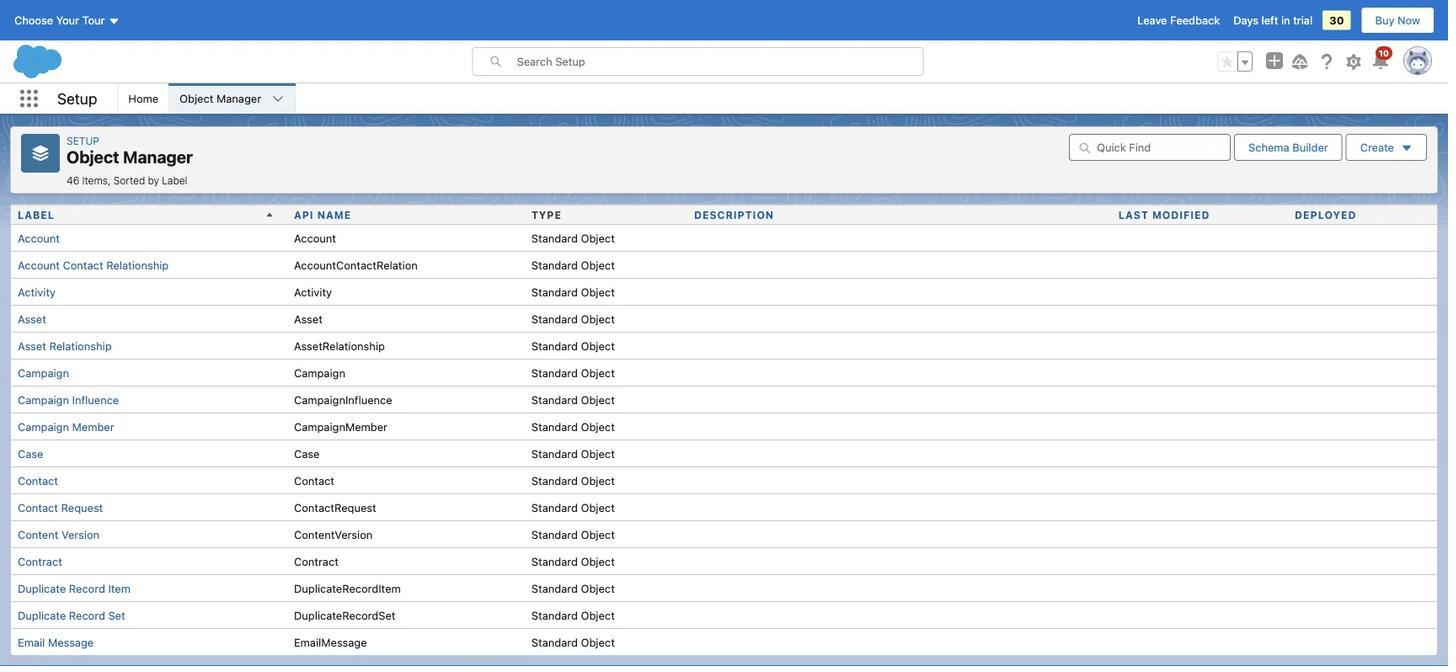 Task type: vqa. For each thing, say whether or not it's contained in the screenshot.
Order Settings link
no



Task type: describe. For each thing, give the bounding box(es) containing it.
home
[[128, 92, 158, 105]]

trial
[[1293, 14, 1313, 27]]

standard for contract
[[531, 555, 578, 568]]

days
[[1233, 14, 1258, 27]]

your
[[56, 14, 79, 27]]

duplicate for duplicate record item
[[18, 582, 66, 595]]

deployed link
[[1295, 209, 1357, 221]]

create
[[1360, 141, 1394, 154]]

0 vertical spatial relationship
[[106, 259, 169, 271]]

description
[[694, 209, 774, 221]]

campaign down assetrelationship
[[294, 366, 345, 379]]

schema builder
[[1248, 141, 1328, 154]]

feedback
[[1170, 14, 1220, 27]]

standard object for emailmessage
[[531, 636, 615, 649]]

object for asset
[[581, 313, 615, 325]]

campaign link
[[18, 366, 69, 379]]

sorted
[[113, 174, 145, 186]]

tour
[[82, 14, 105, 27]]

1 contract from the left
[[18, 555, 62, 568]]

campaign for campaign link
[[18, 366, 69, 379]]

object for contact
[[581, 474, 615, 487]]

record for set
[[69, 609, 105, 622]]

member
[[72, 420, 114, 433]]

2 activity from the left
[[294, 286, 332, 298]]

campaign member link
[[18, 420, 114, 433]]

request
[[61, 501, 103, 514]]

object for contentversion
[[581, 528, 615, 541]]

choose your tour
[[14, 14, 105, 27]]

in
[[1281, 14, 1290, 27]]

duplicate record set link
[[18, 609, 125, 622]]

buy now button
[[1361, 7, 1435, 34]]

deployed
[[1295, 209, 1357, 221]]

manager inside setup object manager 46 items, sorted by label
[[123, 147, 193, 167]]

contact request
[[18, 501, 103, 514]]

campaignmember
[[294, 420, 387, 433]]

create button
[[1346, 134, 1427, 161]]

account down api name link
[[294, 232, 336, 244]]

standard object for campaignmember
[[531, 420, 615, 433]]

assetrelationship
[[294, 339, 385, 352]]

10 button
[[1371, 46, 1392, 72]]

standard for asset
[[531, 313, 578, 325]]

asset relationship link
[[18, 339, 112, 352]]

contactrequest
[[294, 501, 376, 514]]

standard for case
[[531, 447, 578, 460]]

10
[[1379, 48, 1389, 58]]

label inside setup object manager 46 items, sorted by label
[[162, 174, 187, 186]]

object inside 'link'
[[180, 92, 213, 105]]

item
[[108, 582, 131, 595]]

1 case from the left
[[18, 447, 43, 460]]

buy now
[[1375, 14, 1420, 27]]

last modified
[[1119, 209, 1210, 221]]

standard for assetrelationship
[[531, 339, 578, 352]]

description link
[[694, 209, 774, 221]]

asset relationship
[[18, 339, 112, 352]]

case link
[[18, 447, 43, 460]]

choose your tour button
[[13, 7, 121, 34]]

standard object for case
[[531, 447, 615, 460]]

object inside setup object manager 46 items, sorted by label
[[67, 147, 119, 167]]

activity link
[[18, 286, 56, 298]]

1 vertical spatial label
[[18, 209, 55, 221]]

type
[[531, 209, 562, 221]]

account link
[[18, 232, 60, 244]]

standard for contentversion
[[531, 528, 578, 541]]

influence
[[72, 393, 119, 406]]

schema builder button
[[1234, 134, 1342, 161]]

46
[[67, 174, 79, 186]]

30
[[1329, 14, 1344, 27]]

standard object for asset
[[531, 313, 615, 325]]

Quick Find search field
[[1069, 134, 1231, 161]]

standard for activity
[[531, 286, 578, 298]]

object for emailmessage
[[581, 636, 615, 649]]

choose
[[14, 14, 53, 27]]

contract link
[[18, 555, 62, 568]]

set
[[108, 609, 125, 622]]

email message
[[18, 636, 94, 649]]

standard for emailmessage
[[531, 636, 578, 649]]

builder
[[1292, 141, 1328, 154]]

days left in trial
[[1233, 14, 1313, 27]]

campaign influence link
[[18, 393, 119, 406]]

contentversion
[[294, 528, 373, 541]]

standard object for duplicaterecorditem
[[531, 582, 615, 595]]

home link
[[118, 83, 169, 114]]

standard object for contract
[[531, 555, 615, 568]]

account contact relationship
[[18, 259, 169, 271]]

standard object for account
[[531, 232, 615, 244]]

object for contactrequest
[[581, 501, 615, 514]]

standard for contact
[[531, 474, 578, 487]]

campaigninfluence
[[294, 393, 392, 406]]



Task type: locate. For each thing, give the bounding box(es) containing it.
1 standard object from the top
[[531, 232, 615, 244]]

15 standard object from the top
[[531, 609, 615, 622]]

object for case
[[581, 447, 615, 460]]

campaign influence
[[18, 393, 119, 406]]

0 vertical spatial record
[[69, 582, 105, 595]]

0 vertical spatial setup
[[57, 90, 97, 108]]

duplicaterecorditem
[[294, 582, 401, 595]]

1 horizontal spatial label
[[162, 174, 187, 186]]

object for duplicaterecorditem
[[581, 582, 615, 595]]

setup
[[57, 90, 97, 108], [67, 135, 99, 147]]

1 vertical spatial relationship
[[49, 339, 112, 352]]

1 horizontal spatial contract
[[294, 555, 339, 568]]

contract
[[18, 555, 62, 568], [294, 555, 339, 568]]

standard for campaignmember
[[531, 420, 578, 433]]

1 horizontal spatial activity
[[294, 286, 332, 298]]

8 standard from the top
[[531, 420, 578, 433]]

version
[[61, 528, 99, 541]]

campaign down asset relationship
[[18, 366, 69, 379]]

object manager link
[[169, 83, 271, 114]]

1 vertical spatial setup
[[67, 135, 99, 147]]

setup for setup
[[57, 90, 97, 108]]

now
[[1398, 14, 1420, 27]]

asset
[[18, 313, 46, 325], [294, 313, 323, 325], [18, 339, 46, 352]]

standard object for activity
[[531, 286, 615, 298]]

14 standard object from the top
[[531, 582, 615, 595]]

7 standard from the top
[[531, 393, 578, 406]]

object for campaigninfluence
[[581, 393, 615, 406]]

1 record from the top
[[69, 582, 105, 595]]

contact request link
[[18, 501, 103, 514]]

type element
[[525, 206, 687, 224]]

asset link
[[18, 313, 46, 325]]

2 standard object from the top
[[531, 259, 615, 271]]

0 horizontal spatial label
[[18, 209, 55, 221]]

16 standard from the top
[[531, 636, 578, 649]]

schema
[[1248, 141, 1289, 154]]

0 horizontal spatial contract
[[18, 555, 62, 568]]

12 standard from the top
[[531, 528, 578, 541]]

4 standard from the top
[[531, 313, 578, 325]]

last modified link
[[1119, 209, 1210, 221]]

standard for contactrequest
[[531, 501, 578, 514]]

account down the label link
[[18, 232, 60, 244]]

record for item
[[69, 582, 105, 595]]

activity
[[18, 286, 56, 298], [294, 286, 332, 298]]

7 standard object from the top
[[531, 393, 615, 406]]

0 vertical spatial manager
[[216, 92, 261, 105]]

duplicate record set
[[18, 609, 125, 622]]

label link
[[18, 209, 55, 221]]

record left set
[[69, 609, 105, 622]]

0 horizontal spatial manager
[[123, 147, 193, 167]]

account for account link
[[18, 232, 60, 244]]

record
[[69, 582, 105, 595], [69, 609, 105, 622]]

duplicate down contract "link"
[[18, 582, 66, 595]]

standard for accountcontactrelation
[[531, 259, 578, 271]]

standard object for campaigninfluence
[[531, 393, 615, 406]]

2 record from the top
[[69, 609, 105, 622]]

16 standard object from the top
[[531, 636, 615, 649]]

1 horizontal spatial case
[[294, 447, 320, 460]]

object for activity
[[581, 286, 615, 298]]

standard for campaign
[[531, 366, 578, 379]]

campaign for campaign member
[[18, 420, 69, 433]]

setup inside setup object manager 46 items, sorted by label
[[67, 135, 99, 147]]

9 standard object from the top
[[531, 447, 615, 460]]

manager inside 'link'
[[216, 92, 261, 105]]

leave
[[1137, 14, 1167, 27]]

asset down asset link at the top left
[[18, 339, 46, 352]]

standard for account
[[531, 232, 578, 244]]

5 standard object from the top
[[531, 339, 615, 352]]

8 standard object from the top
[[531, 420, 615, 433]]

9 standard from the top
[[531, 447, 578, 460]]

campaign member
[[18, 420, 114, 433]]

buy
[[1375, 14, 1395, 27]]

13 standard object from the top
[[531, 555, 615, 568]]

0 horizontal spatial case
[[18, 447, 43, 460]]

duplicate
[[18, 582, 66, 595], [18, 609, 66, 622]]

label right by
[[162, 174, 187, 186]]

object for accountcontactrelation
[[581, 259, 615, 271]]

leave feedback link
[[1137, 14, 1220, 27]]

1 horizontal spatial manager
[[216, 92, 261, 105]]

1 standard from the top
[[531, 232, 578, 244]]

duplicate record item
[[18, 582, 131, 595]]

actions element
[[1414, 206, 1437, 224]]

group
[[1217, 51, 1253, 72]]

items,
[[82, 174, 111, 186]]

10 standard object from the top
[[531, 474, 615, 487]]

contact link
[[18, 474, 58, 487]]

object
[[180, 92, 213, 105], [67, 147, 119, 167], [581, 232, 615, 244], [581, 259, 615, 271], [581, 286, 615, 298], [581, 313, 615, 325], [581, 339, 615, 352], [581, 366, 615, 379], [581, 393, 615, 406], [581, 420, 615, 433], [581, 447, 615, 460], [581, 474, 615, 487], [581, 501, 615, 514], [581, 528, 615, 541], [581, 555, 615, 568], [581, 582, 615, 595], [581, 609, 615, 622], [581, 636, 615, 649]]

account for account contact relationship
[[18, 259, 60, 271]]

object for campaignmember
[[581, 420, 615, 433]]

5 standard from the top
[[531, 339, 578, 352]]

manager
[[216, 92, 261, 105], [123, 147, 193, 167]]

standard for duplicaterecorditem
[[531, 582, 578, 595]]

duplicate for duplicate record set
[[18, 609, 66, 622]]

by
[[148, 174, 159, 186]]

asset for asset link at the top left
[[18, 313, 46, 325]]

Search Setup text field
[[517, 48, 923, 75]]

standard object for duplicaterecordset
[[531, 609, 615, 622]]

object manager
[[180, 92, 261, 105]]

object for contract
[[581, 555, 615, 568]]

email
[[18, 636, 45, 649]]

relationship
[[106, 259, 169, 271], [49, 339, 112, 352]]

asset up assetrelationship
[[294, 313, 323, 325]]

standard object for contactrequest
[[531, 501, 615, 514]]

0 horizontal spatial activity
[[18, 286, 56, 298]]

contract down the contentversion
[[294, 555, 339, 568]]

content version
[[18, 528, 99, 541]]

1 vertical spatial record
[[69, 609, 105, 622]]

name
[[317, 209, 351, 221]]

email message link
[[18, 636, 94, 649]]

1 vertical spatial duplicate
[[18, 609, 66, 622]]

setup object manager 46 items, sorted by label
[[67, 135, 201, 186]]

content
[[18, 528, 58, 541]]

standard object for contentversion
[[531, 528, 615, 541]]

14 standard from the top
[[531, 582, 578, 595]]

setup up 46
[[67, 135, 99, 147]]

10 standard from the top
[[531, 474, 578, 487]]

2 contract from the left
[[294, 555, 339, 568]]

label up account link
[[18, 209, 55, 221]]

object for duplicaterecordset
[[581, 609, 615, 622]]

13 standard from the top
[[531, 555, 578, 568]]

duplicate record item link
[[18, 582, 131, 595]]

duplicate up email on the left bottom
[[18, 609, 66, 622]]

label
[[162, 174, 187, 186], [18, 209, 55, 221]]

standard object for accountcontactrelation
[[531, 259, 615, 271]]

campaign up case link
[[18, 420, 69, 433]]

contact
[[63, 259, 103, 271], [18, 474, 58, 487], [294, 474, 334, 487], [18, 501, 58, 514]]

record up duplicate record set link
[[69, 582, 105, 595]]

activity up asset link at the top left
[[18, 286, 56, 298]]

content version link
[[18, 528, 99, 541]]

standard
[[531, 232, 578, 244], [531, 259, 578, 271], [531, 286, 578, 298], [531, 313, 578, 325], [531, 339, 578, 352], [531, 366, 578, 379], [531, 393, 578, 406], [531, 420, 578, 433], [531, 447, 578, 460], [531, 474, 578, 487], [531, 501, 578, 514], [531, 528, 578, 541], [531, 555, 578, 568], [531, 582, 578, 595], [531, 609, 578, 622], [531, 636, 578, 649]]

api name
[[294, 209, 351, 221]]

setup up setup link
[[57, 90, 97, 108]]

1 duplicate from the top
[[18, 582, 66, 595]]

standard object
[[531, 232, 615, 244], [531, 259, 615, 271], [531, 286, 615, 298], [531, 313, 615, 325], [531, 339, 615, 352], [531, 366, 615, 379], [531, 393, 615, 406], [531, 420, 615, 433], [531, 447, 615, 460], [531, 474, 615, 487], [531, 501, 615, 514], [531, 528, 615, 541], [531, 555, 615, 568], [531, 582, 615, 595], [531, 609, 615, 622], [531, 636, 615, 649]]

case down campaignmember in the left of the page
[[294, 447, 320, 460]]

4 standard object from the top
[[531, 313, 615, 325]]

standard object for assetrelationship
[[531, 339, 615, 352]]

2 case from the left
[[294, 447, 320, 460]]

3 standard object from the top
[[531, 286, 615, 298]]

standard for campaigninfluence
[[531, 393, 578, 406]]

leave feedback
[[1137, 14, 1220, 27]]

accountcontactrelation
[[294, 259, 418, 271]]

api
[[294, 209, 314, 221]]

setup for setup object manager 46 items, sorted by label
[[67, 135, 99, 147]]

standard object for campaign
[[531, 366, 615, 379]]

0 vertical spatial label
[[162, 174, 187, 186]]

message
[[48, 636, 94, 649]]

case
[[18, 447, 43, 460], [294, 447, 320, 460]]

setup link
[[67, 135, 99, 147]]

standard object for contact
[[531, 474, 615, 487]]

last
[[1119, 209, 1149, 221]]

modified
[[1152, 209, 1210, 221]]

account down account link
[[18, 259, 60, 271]]

12 standard object from the top
[[531, 528, 615, 541]]

activity down the accountcontactrelation
[[294, 286, 332, 298]]

duplicaterecordset
[[294, 609, 395, 622]]

object for account
[[581, 232, 615, 244]]

standard for duplicaterecordset
[[531, 609, 578, 622]]

campaign for campaign influence
[[18, 393, 69, 406]]

6 standard object from the top
[[531, 366, 615, 379]]

0 vertical spatial duplicate
[[18, 582, 66, 595]]

asset down the activity link
[[18, 313, 46, 325]]

6 standard from the top
[[531, 366, 578, 379]]

case up contact link
[[18, 447, 43, 460]]

1 vertical spatial manager
[[123, 147, 193, 167]]

3 standard from the top
[[531, 286, 578, 298]]

api name link
[[294, 209, 351, 221]]

campaign
[[18, 366, 69, 379], [294, 366, 345, 379], [18, 393, 69, 406], [18, 420, 69, 433]]

campaign down campaign link
[[18, 393, 69, 406]]

object for campaign
[[581, 366, 615, 379]]

object for assetrelationship
[[581, 339, 615, 352]]

left
[[1261, 14, 1278, 27]]

11 standard object from the top
[[531, 501, 615, 514]]

11 standard from the top
[[531, 501, 578, 514]]

1 activity from the left
[[18, 286, 56, 298]]

contract down content
[[18, 555, 62, 568]]

emailmessage
[[294, 636, 367, 649]]

asset for asset relationship
[[18, 339, 46, 352]]

2 standard from the top
[[531, 259, 578, 271]]

15 standard from the top
[[531, 609, 578, 622]]

2 duplicate from the top
[[18, 609, 66, 622]]

account contact relationship link
[[18, 259, 169, 271]]



